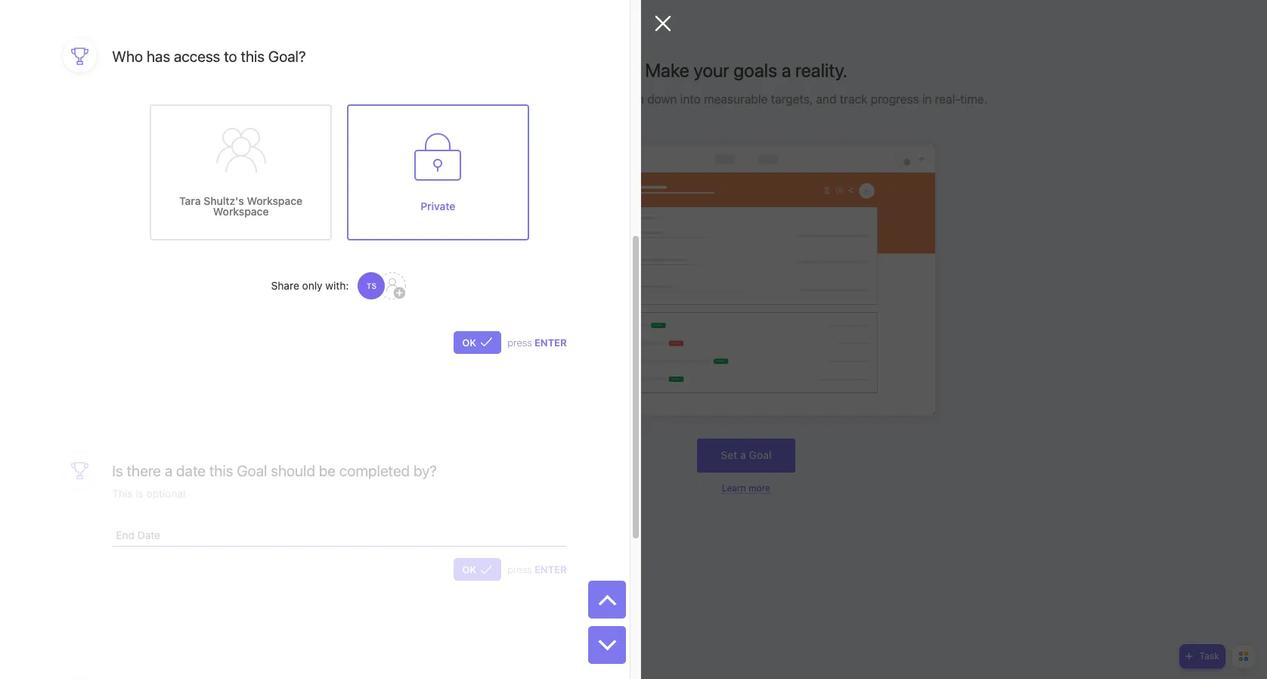 Task type: describe. For each thing, give the bounding box(es) containing it.
2 ok button from the top
[[454, 559, 502, 581]]

this for date
[[209, 462, 233, 479]]

track
[[840, 92, 868, 106]]

press for 1st ok button from the bottom of the dialog containing who has access to this goal?
[[508, 564, 532, 576]]

your
[[694, 59, 730, 81]]

goals
[[734, 59, 778, 81]]

to
[[224, 47, 237, 65]]

them
[[616, 92, 644, 106]]

share only with:
[[271, 279, 349, 292]]

goals,
[[545, 92, 579, 106]]

access
[[174, 47, 220, 65]]

completed
[[340, 462, 410, 479]]

into
[[681, 92, 701, 106]]

ts
[[367, 281, 377, 290]]

learn more link
[[722, 482, 771, 494]]

⌘k
[[196, 48, 211, 59]]

workspace right "shultz's"
[[247, 194, 303, 207]]

dialog containing who has access to this goal?
[[0, 0, 672, 679]]

should
[[271, 462, 315, 479]]

ts button
[[357, 271, 408, 301]]

learn more
[[722, 482, 771, 494]]

sidebar navigation
[[0, 0, 229, 679]]

1 press enter from the top
[[508, 336, 567, 349]]

set a goal
[[721, 449, 772, 461]]

measurable
[[704, 92, 768, 106]]

be
[[319, 462, 336, 479]]

1 ok button from the top
[[454, 331, 502, 354]]

1 horizontal spatial goal
[[749, 449, 772, 461]]

who
[[112, 47, 143, 65]]

make your goals a reality.
[[645, 59, 848, 81]]

2 press enter from the top
[[508, 564, 567, 576]]

in
[[923, 92, 932, 106]]

search
[[30, 48, 59, 59]]

create
[[505, 92, 542, 106]]

press for first ok button
[[508, 336, 532, 349]]



Task type: vqa. For each thing, say whether or not it's contained in the screenshot.
ok related to second ok button
yes



Task type: locate. For each thing, give the bounding box(es) containing it.
0 vertical spatial press
[[508, 336, 532, 349]]

a up targets,
[[782, 59, 792, 81]]

0 vertical spatial enter
[[535, 336, 567, 349]]

enter
[[535, 336, 567, 349], [535, 564, 567, 576]]

2 enter from the top
[[535, 564, 567, 576]]

1 horizontal spatial this
[[241, 47, 265, 65]]

is there a date this goal should be completed by?
[[112, 462, 437, 479]]

share
[[271, 279, 299, 292]]

progress
[[871, 92, 920, 106]]

1 enter from the top
[[535, 336, 567, 349]]

1 vertical spatial enter
[[535, 564, 567, 576]]

with:
[[326, 279, 349, 292]]

time.
[[961, 92, 988, 106]]

reality.
[[796, 59, 848, 81]]

break
[[582, 92, 613, 106]]

0 horizontal spatial a
[[165, 462, 173, 479]]

targets,
[[771, 92, 813, 106]]

2 press from the top
[[508, 564, 532, 576]]

down
[[648, 92, 677, 106]]

workspace right tara
[[213, 205, 269, 218]]

tara
[[179, 194, 201, 207]]

has
[[147, 47, 170, 65]]

learn
[[722, 482, 746, 494]]

1 ok from the top
[[462, 336, 477, 349]]

there
[[127, 462, 161, 479]]

goal inside dialog
[[237, 462, 267, 479]]

create goals, break them down into measurable targets, and track progress in real-time.
[[505, 92, 988, 106]]

task
[[1200, 651, 1220, 662]]

is
[[112, 462, 123, 479]]

0 vertical spatial this
[[241, 47, 265, 65]]

this for to
[[241, 47, 265, 65]]

a inside dialog
[[165, 462, 173, 479]]

a right set
[[741, 449, 747, 461]]

set
[[721, 449, 738, 461]]

by?
[[414, 462, 437, 479]]

press
[[508, 336, 532, 349], [508, 564, 532, 576]]

goal?
[[268, 47, 306, 65]]

1 press from the top
[[508, 336, 532, 349]]

tara shultz's workspace workspace
[[179, 194, 303, 218]]

0 horizontal spatial goal
[[237, 462, 267, 479]]

ok
[[462, 336, 477, 349], [462, 564, 477, 576]]

press enter
[[508, 336, 567, 349], [508, 564, 567, 576]]

date
[[176, 462, 206, 479]]

1 vertical spatial ok button
[[454, 559, 502, 581]]

shultz's
[[204, 194, 244, 207]]

this
[[241, 47, 265, 65], [209, 462, 233, 479]]

2 horizontal spatial a
[[782, 59, 792, 81]]

goal right set
[[749, 449, 772, 461]]

more
[[749, 482, 771, 494]]

private
[[421, 200, 456, 212]]

make
[[645, 59, 690, 81]]

0 vertical spatial ok
[[462, 336, 477, 349]]

a
[[782, 59, 792, 81], [741, 449, 747, 461], [165, 462, 173, 479]]

ok button
[[454, 331, 502, 354], [454, 559, 502, 581]]

who has access to this goal?
[[112, 47, 306, 65]]

goal
[[749, 449, 772, 461], [237, 462, 267, 479]]

only
[[302, 279, 323, 292]]

0 horizontal spatial this
[[209, 462, 233, 479]]

1 vertical spatial ok
[[462, 564, 477, 576]]

and
[[817, 92, 837, 106]]

2 ok from the top
[[462, 564, 477, 576]]

this right to
[[241, 47, 265, 65]]

1 vertical spatial press
[[508, 564, 532, 576]]

real-
[[935, 92, 961, 106]]

goal left should
[[237, 462, 267, 479]]

0 vertical spatial ok button
[[454, 331, 502, 354]]

a left date
[[165, 462, 173, 479]]

dialog
[[0, 0, 672, 679]]

1 horizontal spatial a
[[741, 449, 747, 461]]

this right date
[[209, 462, 233, 479]]

1 vertical spatial this
[[209, 462, 233, 479]]

1 vertical spatial press enter
[[508, 564, 567, 576]]

workspace
[[247, 194, 303, 207], [213, 205, 269, 218]]

0 vertical spatial press enter
[[508, 336, 567, 349]]



